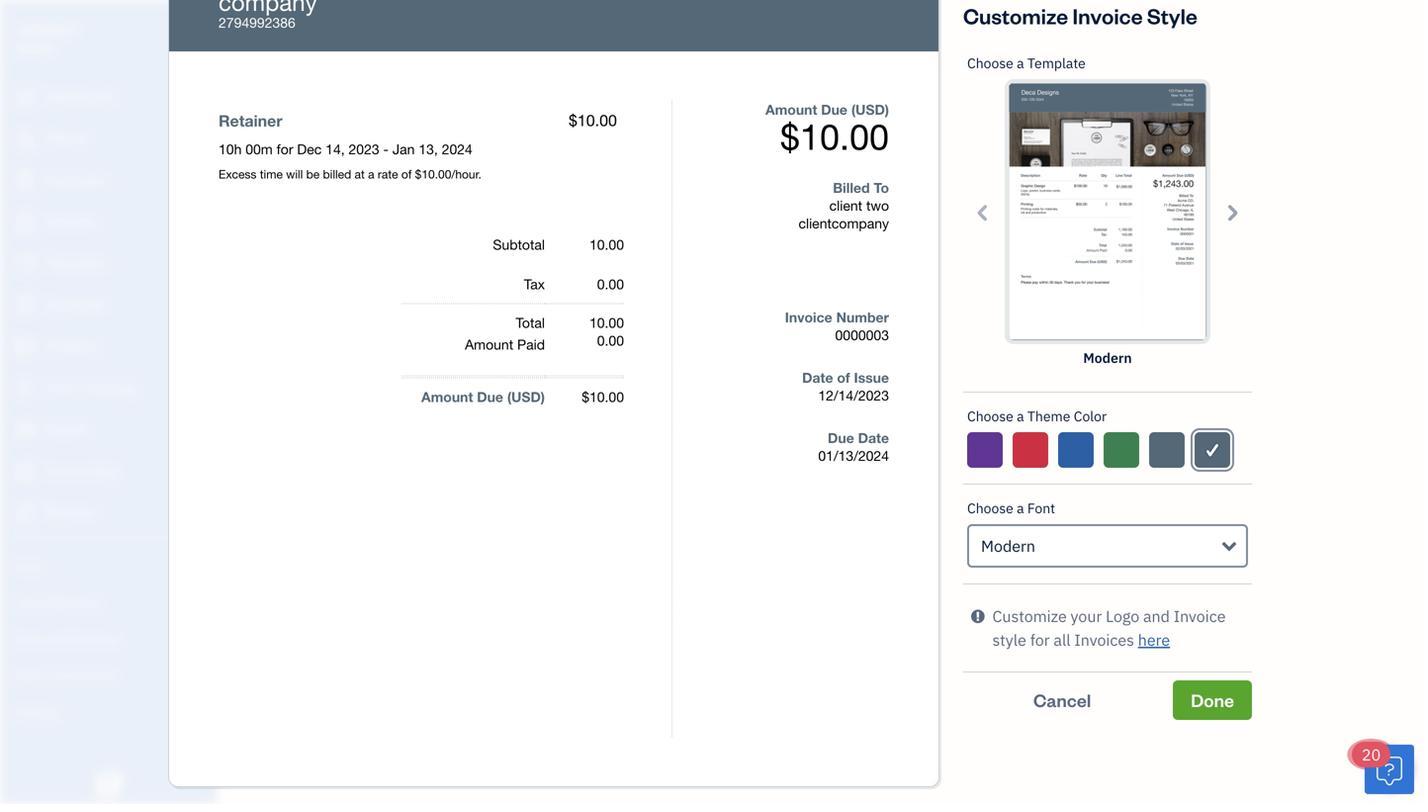 Task type: locate. For each thing, give the bounding box(es) containing it.
usd up to
[[856, 101, 885, 118]]

12/14/2023
[[819, 387, 889, 404]]

( down total amount paid
[[507, 389, 512, 405]]

choose
[[968, 54, 1014, 72], [968, 407, 1014, 425], [968, 499, 1014, 517]]

a left the font
[[1017, 499, 1025, 517]]

1 horizontal spatial modern
[[1084, 349, 1132, 367]]

choose left template
[[968, 54, 1014, 72]]

) inside amount due ( usd ) $10.00
[[885, 101, 889, 118]]

2 vertical spatial amount
[[421, 389, 473, 405]]

10.00 for 10.00
[[590, 236, 624, 253]]

usd inside amount due ( usd ) $10.00
[[856, 101, 885, 118]]

and up here
[[1144, 606, 1170, 627]]

10.00 right total
[[590, 315, 624, 331]]

10.00 up 10.00 0.00
[[590, 236, 624, 253]]

0 vertical spatial 0.00
[[597, 276, 624, 292]]

choose left theme
[[968, 407, 1014, 425]]

0 vertical spatial 10.00
[[590, 236, 624, 253]]

for
[[277, 141, 293, 157], [1031, 630, 1050, 650]]

1 vertical spatial a
[[1017, 407, 1025, 425]]

invoice up 0000003 button
[[785, 309, 833, 325]]

settings link
[[5, 696, 212, 730]]

0 horizontal spatial date
[[802, 370, 834, 386]]

1 vertical spatial modern
[[981, 536, 1036, 556]]

( inside amount due ( usd ) $10.00
[[852, 101, 856, 118]]

1 horizontal spatial (
[[852, 101, 856, 118]]

2 horizontal spatial invoice
[[1174, 606, 1226, 627]]

0 horizontal spatial modern
[[981, 536, 1036, 556]]

2 10.00 from the top
[[590, 315, 624, 331]]

2 a from the top
[[1017, 407, 1025, 425]]

1 vertical spatial customize
[[993, 606, 1067, 627]]

of
[[837, 370, 850, 386]]

2 vertical spatial invoice
[[1174, 606, 1226, 627]]

)
[[885, 101, 889, 118], [541, 389, 545, 405]]

due
[[821, 101, 848, 118], [477, 389, 504, 405], [828, 430, 855, 446]]

0 vertical spatial customize
[[964, 1, 1069, 30]]

1 vertical spatial usd
[[512, 389, 541, 405]]

0 horizontal spatial invoice
[[785, 309, 833, 325]]

items and services link
[[5, 622, 212, 657]]

choose a theme color element
[[963, 393, 1253, 485]]

choose inside choose a theme color element
[[968, 407, 1014, 425]]

date inside due date 01/13/2024
[[858, 430, 889, 446]]

0 vertical spatial date
[[802, 370, 834, 386]]

choose left the font
[[968, 499, 1014, 517]]

template
[[1028, 54, 1086, 72]]

0 vertical spatial )
[[885, 101, 889, 118]]

modern inside choose a template element
[[1084, 349, 1132, 367]]

theme
[[1028, 407, 1071, 425]]

report image
[[13, 504, 37, 523]]

1 0.00 from the top
[[597, 276, 624, 292]]

and inside main element
[[48, 631, 69, 647]]

1 horizontal spatial )
[[885, 101, 889, 118]]

invoice right logo
[[1174, 606, 1226, 627]]

team
[[15, 594, 46, 610]]

0 vertical spatial modern
[[1084, 349, 1132, 367]]

0 horizontal spatial )
[[541, 389, 545, 405]]

10h 00m for dec 14, 2023 - jan 13, 2024
[[219, 141, 473, 157]]

a left theme
[[1017, 407, 1025, 425]]

modern down choose a font
[[981, 536, 1036, 556]]

a
[[1017, 54, 1025, 72], [1017, 407, 1025, 425], [1017, 499, 1025, 517]]

date left the of on the right of the page
[[802, 370, 834, 386]]

1 vertical spatial 10.00
[[590, 315, 624, 331]]

10.00 for 10.00 0.00
[[590, 315, 624, 331]]

0.00 right paid
[[597, 332, 624, 349]]

timer image
[[13, 379, 37, 399]]

1 horizontal spatial usd
[[856, 101, 885, 118]]

customize inside customize your logo and invoice style for all invoices
[[993, 606, 1067, 627]]

2 0.00 from the top
[[597, 332, 624, 349]]

10.00
[[590, 236, 624, 253], [590, 315, 624, 331]]

customize up choose a template on the top right
[[964, 1, 1069, 30]]

amount for amount due ( usd )
[[421, 389, 473, 405]]

date
[[802, 370, 834, 386], [858, 430, 889, 446]]

1 vertical spatial due
[[477, 389, 504, 405]]

choose a template element
[[964, 40, 1252, 393]]

due for amount due ( usd ) $10.00
[[821, 101, 848, 118]]

modern up color
[[1084, 349, 1132, 367]]

( up billed
[[852, 101, 856, 118]]

and
[[1144, 606, 1170, 627], [48, 631, 69, 647]]

retainer
[[219, 111, 283, 130]]

color
[[1074, 407, 1107, 425]]

font
[[1028, 499, 1056, 517]]

0 vertical spatial and
[[1144, 606, 1170, 627]]

estimate image
[[13, 171, 37, 191]]

1 horizontal spatial invoice
[[1073, 1, 1143, 30]]

company owner
[[16, 18, 77, 55]]

usd down paid
[[512, 389, 541, 405]]

$10.00
[[569, 111, 617, 130], [780, 116, 889, 157], [582, 389, 624, 405]]

choose inside choose a template element
[[968, 54, 1014, 72]]

amount due ( usd )
[[421, 389, 545, 405]]

1 vertical spatial )
[[541, 389, 545, 405]]

money image
[[13, 420, 37, 440]]

amount inside amount due ( usd ) $10.00
[[766, 101, 818, 118]]

(
[[852, 101, 856, 118], [507, 389, 512, 405]]

1 vertical spatial invoice
[[785, 309, 833, 325]]

amount
[[766, 101, 818, 118], [465, 336, 514, 353], [421, 389, 473, 405]]

client
[[830, 197, 863, 214]]

done button
[[1174, 681, 1252, 720]]

2 vertical spatial a
[[1017, 499, 1025, 517]]

invoice image
[[13, 213, 37, 232]]

modern
[[1084, 349, 1132, 367], [981, 536, 1036, 556]]

date inside date of issue 12/14/2023
[[802, 370, 834, 386]]

due down total amount paid
[[477, 389, 504, 405]]

3 choose from the top
[[968, 499, 1014, 517]]

$10.00 inside amount due ( usd ) $10.00
[[780, 116, 889, 157]]

0 vertical spatial (
[[852, 101, 856, 118]]

style
[[993, 630, 1027, 650]]

cancel
[[1034, 689, 1091, 712]]

invoice
[[1073, 1, 1143, 30], [785, 309, 833, 325], [1174, 606, 1226, 627]]

freshbooks image
[[93, 773, 125, 796]]

1 choose from the top
[[968, 54, 1014, 72]]

1 vertical spatial 0.00
[[597, 332, 624, 349]]

amount due ( usd ) $10.00
[[766, 101, 889, 157]]

0.00
[[597, 276, 624, 292], [597, 332, 624, 349]]

invoice inside customize your logo and invoice style for all invoices
[[1174, 606, 1226, 627]]

choose inside choose a font element
[[968, 499, 1014, 517]]

company
[[16, 18, 77, 37]]

a for template
[[1017, 54, 1025, 72]]

due inside amount due ( usd ) $10.00
[[821, 101, 848, 118]]

0 horizontal spatial usd
[[512, 389, 541, 405]]

20
[[1362, 744, 1381, 765]]

0 vertical spatial usd
[[856, 101, 885, 118]]

2 choose from the top
[[968, 407, 1014, 425]]

dashboard image
[[13, 88, 37, 108]]

0 vertical spatial amount
[[766, 101, 818, 118]]

2 vertical spatial due
[[828, 430, 855, 446]]

1 vertical spatial date
[[858, 430, 889, 446]]

0 vertical spatial choose
[[968, 54, 1014, 72]]

customize
[[964, 1, 1069, 30], [993, 606, 1067, 627]]

a left template
[[1017, 54, 1025, 72]]

0 horizontal spatial and
[[48, 631, 69, 647]]

1 horizontal spatial for
[[1031, 630, 1050, 650]]

project image
[[13, 337, 37, 357]]

billed to client two clientcompany
[[799, 180, 889, 232]]

) up to
[[885, 101, 889, 118]]

1 horizontal spatial date
[[858, 430, 889, 446]]

all
[[1054, 630, 1071, 650]]

1 vertical spatial and
[[48, 631, 69, 647]]

0 vertical spatial due
[[821, 101, 848, 118]]

number
[[837, 309, 889, 325]]

choose a font
[[968, 499, 1056, 517]]

0 vertical spatial a
[[1017, 54, 1025, 72]]

exclamationcircle image
[[972, 604, 985, 629]]

issue
[[854, 370, 889, 386]]

for left the dec
[[277, 141, 293, 157]]

invoice left the style on the top
[[1073, 1, 1143, 30]]

14,
[[326, 141, 345, 157]]

) down paid
[[541, 389, 545, 405]]

due up the 01/13/2024 dropdown button
[[828, 430, 855, 446]]

0000003
[[835, 327, 889, 343]]

0 vertical spatial for
[[277, 141, 293, 157]]

subtotal
[[493, 236, 545, 253]]

0 vertical spatial invoice
[[1073, 1, 1143, 30]]

1 vertical spatial (
[[507, 389, 512, 405]]

2024
[[442, 141, 473, 157]]

usd for amount due ( usd )
[[512, 389, 541, 405]]

0.00 up 10.00 0.00
[[597, 276, 624, 292]]

2 vertical spatial choose
[[968, 499, 1014, 517]]

1 vertical spatial for
[[1031, 630, 1050, 650]]

date up '01/13/2024'
[[858, 430, 889, 446]]

00m
[[246, 141, 273, 157]]

chart image
[[13, 462, 37, 482]]

12/14/2023 button
[[787, 387, 905, 405]]

1 horizontal spatial and
[[1144, 606, 1170, 627]]

) for amount due ( usd ) $10.00
[[885, 101, 889, 118]]

and right items
[[48, 631, 69, 647]]

3 a from the top
[[1017, 499, 1025, 517]]

your
[[1071, 606, 1102, 627]]

usd
[[856, 101, 885, 118], [512, 389, 541, 405]]

bank
[[15, 667, 43, 684]]

1 vertical spatial amount
[[465, 336, 514, 353]]

logo
[[1106, 606, 1140, 627]]

1 vertical spatial choose
[[968, 407, 1014, 425]]

cancel button
[[964, 681, 1162, 720]]

customize up style
[[993, 606, 1067, 627]]

resource center badge image
[[1365, 745, 1415, 794]]

1 a from the top
[[1017, 54, 1025, 72]]

due date 01/13/2024
[[819, 430, 889, 464]]

customize for customize your logo and invoice style for all invoices
[[993, 606, 1067, 627]]

due up billed
[[821, 101, 848, 118]]

0 horizontal spatial (
[[507, 389, 512, 405]]

1 10.00 from the top
[[590, 236, 624, 253]]

for left all
[[1031, 630, 1050, 650]]



Task type: describe. For each thing, give the bounding box(es) containing it.
choose for choose a font
[[968, 499, 1014, 517]]

two
[[867, 197, 889, 214]]

choose for choose a template
[[968, 54, 1014, 72]]

owner
[[16, 39, 55, 55]]

choose for choose a theme color
[[968, 407, 1014, 425]]

2023
[[349, 141, 380, 157]]

choose a theme color
[[968, 407, 1107, 425]]

to
[[874, 180, 889, 196]]

( for amount due ( usd )
[[507, 389, 512, 405]]

a for theme
[[1017, 407, 1025, 425]]

Add a description (optional). text field
[[219, 166, 566, 182]]

here link
[[1138, 630, 1171, 650]]

expense image
[[13, 296, 37, 316]]

done
[[1191, 689, 1235, 712]]

paid
[[517, 336, 545, 353]]

team members
[[15, 594, 101, 610]]

clientcompany
[[799, 215, 889, 232]]

settings
[[15, 704, 60, 720]]

invoice inside invoice number 0000003
[[785, 309, 833, 325]]

0 horizontal spatial for
[[277, 141, 293, 157]]

payment image
[[13, 254, 37, 274]]

for inside customize your logo and invoice style for all invoices
[[1031, 630, 1050, 650]]

due inside due date 01/13/2024
[[828, 430, 855, 446]]

members
[[49, 594, 101, 610]]

customize invoice style
[[964, 1, 1198, 30]]

13,
[[419, 141, 438, 157]]

Font field
[[968, 524, 1249, 568]]

dec
[[297, 141, 322, 157]]

apps link
[[5, 549, 212, 584]]

bank connections link
[[5, 659, 212, 694]]

bank connections
[[15, 667, 116, 684]]

main element
[[0, 0, 267, 804]]

here
[[1138, 630, 1171, 650]]

connections
[[46, 667, 116, 684]]

0000003 button
[[697, 326, 889, 344]]

2794992386
[[219, 14, 296, 31]]

a for font
[[1017, 499, 1025, 517]]

0.00 inside 10.00 0.00
[[597, 332, 624, 349]]

style
[[1148, 1, 1198, 30]]

and inside customize your logo and invoice style for all invoices
[[1144, 606, 1170, 627]]

total
[[516, 315, 545, 331]]

) for amount due ( usd )
[[541, 389, 545, 405]]

usd for amount due ( usd ) $10.00
[[856, 101, 885, 118]]

billed
[[833, 180, 870, 196]]

items and services
[[15, 631, 119, 647]]

total amount paid
[[465, 315, 545, 353]]

modern inside font field
[[981, 536, 1036, 556]]

tax
[[524, 276, 545, 292]]

( for amount due ( usd ) $10.00
[[852, 101, 856, 118]]

custom image
[[1204, 438, 1222, 462]]

10.00 0.00
[[590, 315, 624, 349]]

client image
[[13, 130, 37, 149]]

customize for customize invoice style
[[964, 1, 1069, 30]]

date of issue 12/14/2023
[[802, 370, 889, 404]]

services
[[71, 631, 119, 647]]

previous image
[[973, 201, 995, 224]]

01/13/2024 button
[[771, 447, 905, 465]]

next image
[[1221, 201, 1244, 224]]

team members link
[[5, 586, 212, 620]]

amount inside total amount paid
[[465, 336, 514, 353]]

-
[[383, 141, 389, 157]]

10h
[[219, 141, 242, 157]]

amount for amount due ( usd ) $10.00
[[766, 101, 818, 118]]

choose a font element
[[964, 485, 1252, 585]]

customize your logo and invoice style for all invoices
[[993, 606, 1226, 650]]

choose a template
[[968, 54, 1086, 72]]

items
[[15, 631, 45, 647]]

jan
[[393, 141, 415, 157]]

invoices
[[1075, 630, 1135, 650]]

invoice number 0000003
[[785, 309, 889, 343]]

20 button
[[1352, 742, 1415, 794]]

apps
[[15, 557, 44, 574]]

01/13/2024
[[819, 448, 889, 464]]

due for amount due ( usd )
[[477, 389, 504, 405]]



Task type: vqa. For each thing, say whether or not it's contained in the screenshot.
"CHOOSE" in the Choose a Theme Color element
yes



